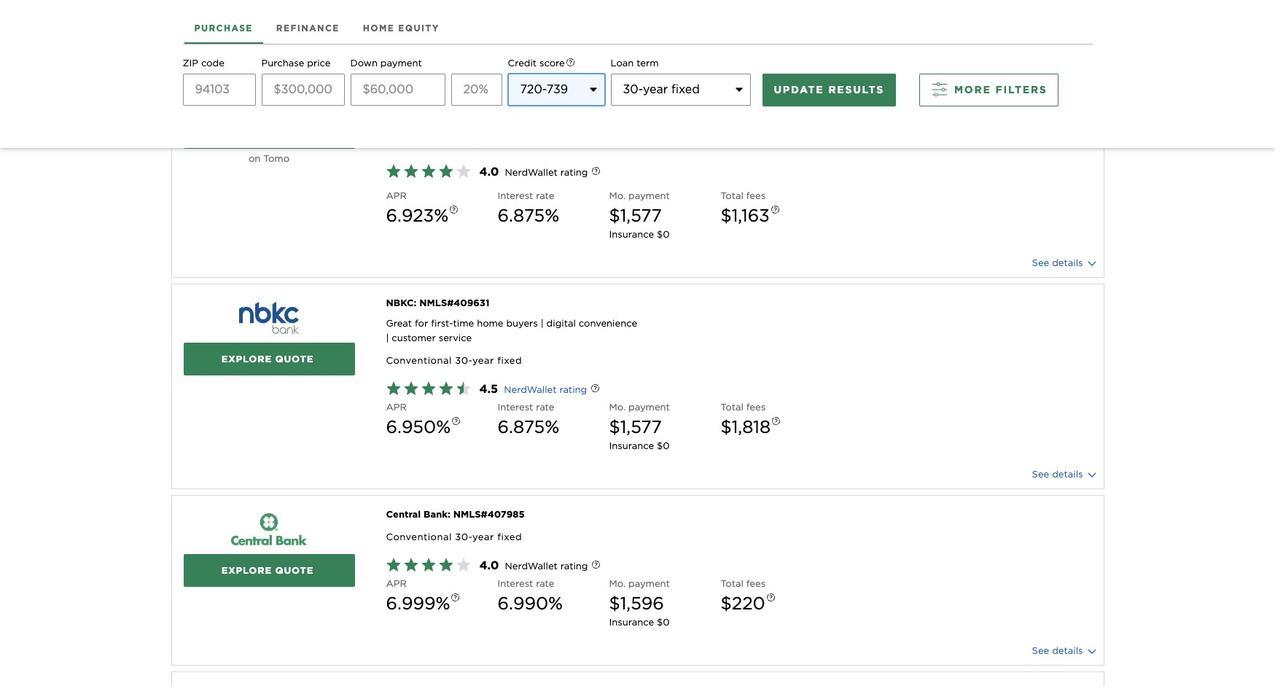 Task type: locate. For each thing, give the bounding box(es) containing it.
explore down nbkc image
[[221, 354, 272, 365]]

2 vertical spatial see
[[1032, 645, 1049, 656]]

1 vertical spatial mo.
[[609, 402, 626, 413]]

explore
[[221, 354, 272, 365], [221, 565, 272, 576]]

purchase for purchase price
[[261, 58, 304, 69]]

tomo : nmls#2059741
[[386, 70, 493, 81]]

0 vertical spatial :
[[413, 70, 416, 81]]

2 vertical spatial nerdwallet
[[505, 561, 558, 572]]

1 vertical spatial rating
[[560, 384, 587, 395]]

0 horizontal spatial purchase
[[194, 22, 253, 33]]

update results
[[774, 84, 884, 95]]

$0
[[657, 229, 670, 240], [657, 440, 670, 451], [657, 617, 670, 628]]

2 mo. from the top
[[609, 402, 626, 413]]

1 for from the top
[[415, 115, 428, 126]]

2 $0 from the top
[[657, 440, 670, 451]]

total for $1,163
[[721, 190, 744, 201]]

2 total from the top
[[721, 402, 744, 413]]

total fees for $1,163
[[721, 190, 766, 201]]

3 see details from the top
[[1032, 645, 1086, 656]]

1 see from the top
[[1032, 257, 1049, 268]]

central bank image
[[231, 513, 307, 545]]

2 vertical spatial conventional 30-year fixed
[[386, 532, 522, 543]]

$1,577 for $1,818
[[609, 416, 662, 438]]

1 vertical spatial conventional 30-year fixed
[[386, 355, 522, 366]]

0 vertical spatial total
[[721, 190, 744, 201]]

0 vertical spatial conventional 30-year fixed
[[386, 138, 522, 149]]

1 vertical spatial explore quote link
[[183, 554, 355, 587]]

1 vertical spatial $1,577
[[609, 416, 662, 438]]

0 vertical spatial nerdwallet rating
[[505, 167, 588, 178]]

0 vertical spatial tomo
[[386, 70, 413, 81]]

2 lowest from the left
[[454, 94, 486, 104]]

apr
[[423, 94, 442, 104], [386, 190, 407, 201], [386, 402, 407, 413], [386, 578, 407, 589]]

0 vertical spatial great
[[386, 115, 412, 126]]

0 vertical spatial 6.875%
[[498, 205, 559, 226]]

1 vertical spatial tomo
[[263, 153, 290, 164]]

great for great for first-time home buyers | digital convenience | customer service
[[386, 318, 412, 329]]

payment for 6.999%
[[628, 578, 670, 589]]

explore quote link
[[183, 343, 355, 376], [183, 554, 355, 587]]

home
[[363, 22, 395, 33]]

3 mo. from the top
[[609, 578, 626, 589]]

total up $1,163
[[721, 190, 744, 201]]

3 fees from the top
[[746, 578, 766, 589]]

lowest for lowest monthly payment
[[454, 94, 486, 104]]

for for first-
[[415, 318, 428, 329]]

down
[[350, 58, 378, 69]]

0 vertical spatial $1,577
[[609, 205, 662, 226]]

interest rate 6.875%
[[498, 190, 559, 226], [498, 402, 559, 438]]

purchase price
[[261, 58, 331, 69]]

great down "lowest apr"
[[386, 115, 412, 126]]

$1,577
[[609, 205, 662, 226], [609, 416, 662, 438]]

1 explore from the top
[[221, 354, 272, 365]]

1 6.875% from the top
[[498, 205, 559, 226]]

1 vertical spatial great
[[386, 318, 412, 329]]

nmls#2059741
[[418, 70, 493, 81]]

2 conventional from the top
[[386, 355, 452, 366]]

0 vertical spatial quote
[[275, 354, 314, 365]]

1 horizontal spatial tomo
[[386, 70, 413, 81]]

interest rate 6.875% for 6.923%
[[498, 190, 559, 226]]

conventional 30-year fixed down central bank : nmls#407985
[[386, 532, 522, 543]]

2 vertical spatial see details
[[1032, 645, 1086, 656]]

1 vertical spatial explore quote
[[221, 565, 314, 576]]

1 vertical spatial :
[[414, 298, 417, 308]]

2 mo. payment $1,577 insurance $0 from the top
[[609, 402, 670, 451]]

2 vertical spatial more information about this total fees image
[[755, 583, 787, 615]]

1 fees from the top
[[746, 190, 766, 201]]

lowest monthly payment
[[454, 94, 566, 104]]

explore quote link for 6.950%
[[183, 343, 355, 376]]

tab list
[[183, 12, 1093, 44]]

lowest down down payment on the left
[[389, 94, 421, 104]]

total fees up $220
[[721, 578, 766, 589]]

1 lowest from the left
[[389, 94, 421, 104]]

see for $1,818
[[1032, 469, 1049, 480]]

$1,577 for $1,163
[[609, 205, 662, 226]]

3 insurance from the top
[[609, 617, 654, 628]]

2 vertical spatial total fees
[[721, 578, 766, 589]]

1 $1,577 from the top
[[609, 205, 662, 226]]

0 vertical spatial nerdwallet
[[505, 167, 558, 178]]

fees up "$1,818"
[[746, 402, 766, 413]]

0 vertical spatial explore
[[221, 354, 272, 365]]

$0 for $1,818
[[657, 440, 670, 451]]

interest inside interest rate 6.990%
[[498, 578, 533, 589]]

great for mortgage rate transparency
[[386, 115, 562, 126]]

2 for from the top
[[415, 318, 428, 329]]

purchase up tomo image
[[261, 58, 304, 69]]

2 vertical spatial mo.
[[609, 578, 626, 589]]

tomo right the on
[[263, 153, 290, 164]]

for inside great for first-time home buyers | digital convenience | customer service
[[415, 318, 428, 329]]

Down payment telephone field
[[350, 74, 445, 106]]

: up "lowest apr"
[[413, 70, 416, 81]]

more information about this apr image for 6.950%
[[440, 407, 472, 439]]

2 vertical spatial nerdwallet rating
[[505, 561, 588, 572]]

explore quote down the central bank "image"
[[221, 565, 314, 576]]

1 vertical spatial conventional
[[386, 355, 452, 366]]

2 vertical spatial details
[[1052, 645, 1083, 656]]

30- down the "service"
[[455, 355, 473, 366]]

0 vertical spatial total fees
[[721, 190, 766, 201]]

see
[[1032, 257, 1049, 268], [1032, 469, 1049, 480], [1032, 645, 1049, 656]]

mo.
[[609, 190, 626, 201], [609, 402, 626, 413], [609, 578, 626, 589]]

|
[[541, 318, 544, 329], [386, 333, 389, 343]]

0 vertical spatial 4.0
[[479, 165, 499, 179]]

apr for 6.950%
[[386, 402, 407, 413]]

1 vertical spatial mo. payment $1,577 insurance $0
[[609, 402, 670, 451]]

fees up $220
[[746, 578, 766, 589]]

2 interest from the top
[[498, 402, 533, 413]]

see details
[[1032, 257, 1086, 268], [1032, 469, 1086, 480], [1032, 645, 1086, 656]]

insurance
[[609, 229, 654, 240], [609, 440, 654, 451], [609, 617, 654, 628]]

1 $0 from the top
[[657, 229, 670, 240]]

0 vertical spatial see details button
[[1032, 256, 1098, 271]]

3 details from the top
[[1052, 645, 1083, 656]]

6.875% for 6.923%
[[498, 205, 559, 226]]

3 see details button from the top
[[1032, 644, 1098, 658]]

payment
[[380, 58, 422, 69], [528, 94, 566, 104], [628, 190, 670, 201], [628, 402, 670, 413], [628, 578, 670, 589]]

6.875%
[[498, 205, 559, 226], [498, 416, 559, 438]]

0 horizontal spatial tomo
[[263, 153, 290, 164]]

0 vertical spatial for
[[415, 115, 428, 126]]

explore quote link for 6.999%
[[183, 554, 355, 587]]

4.0
[[479, 165, 499, 179], [479, 559, 499, 572]]

like it image
[[386, 163, 474, 181], [386, 557, 474, 575]]

bank
[[424, 509, 448, 520]]

3 $0 from the top
[[657, 617, 670, 628]]

2 quote from the top
[[275, 565, 314, 576]]

1 great from the top
[[386, 115, 412, 126]]

nerdwallet rating up interest rate 6.990%
[[505, 561, 588, 572]]

$0 inside mo. payment $1,596 insurance $0
[[657, 617, 670, 628]]

2 vertical spatial rating
[[561, 561, 588, 572]]

for up customer
[[415, 318, 428, 329]]

rating down the transparency
[[561, 167, 588, 178]]

1 total from the top
[[721, 190, 744, 201]]

2 fees from the top
[[746, 402, 766, 413]]

rate for 6.950%
[[536, 402, 554, 413]]

1 vertical spatial more information about this total fees image
[[760, 407, 792, 439]]

filters
[[996, 84, 1047, 96]]

see for $220
[[1032, 645, 1049, 656]]

explore quote for 6.999%
[[221, 565, 314, 576]]

1 vertical spatial see details button
[[1032, 467, 1098, 482]]

interest rate 6.875% for 6.950%
[[498, 402, 559, 438]]

loan
[[611, 58, 634, 69]]

total fees for $1,818
[[721, 402, 766, 413]]

conventional 30-year fixed down the "service"
[[386, 355, 522, 366]]

2 see details button from the top
[[1032, 467, 1098, 482]]

0 vertical spatial insurance
[[609, 229, 654, 240]]

conventional down central
[[386, 532, 452, 543]]

apr up the 6.999%
[[386, 578, 407, 589]]

apr for 6.999%
[[386, 578, 407, 589]]

conventional
[[386, 138, 452, 149], [386, 355, 452, 366], [386, 532, 452, 543]]

1 interest from the top
[[498, 190, 533, 201]]

fees
[[746, 190, 766, 201], [746, 402, 766, 413], [746, 578, 766, 589]]

| left customer
[[386, 333, 389, 343]]

2 see details from the top
[[1032, 469, 1086, 480]]

see details button for $220
[[1032, 644, 1098, 658]]

30- down central bank : nmls#407985
[[455, 532, 473, 543]]

fixed down 'nmls#407985'
[[497, 532, 522, 543]]

customer
[[392, 333, 436, 343]]

purchase inside button
[[194, 22, 253, 33]]

2 vertical spatial interest
[[498, 578, 533, 589]]

1 vertical spatial nerdwallet
[[504, 384, 557, 395]]

total fees
[[721, 190, 766, 201], [721, 402, 766, 413], [721, 578, 766, 589]]

0 vertical spatial more information about this total fees image
[[759, 195, 791, 227]]

1 horizontal spatial purchase
[[261, 58, 304, 69]]

conventional down mortgage at top
[[386, 138, 452, 149]]

lowest up the great for mortgage rate transparency
[[454, 94, 486, 104]]

1 total fees from the top
[[721, 190, 766, 201]]

conventional 30-year fixed
[[386, 138, 522, 149], [386, 355, 522, 366], [386, 532, 522, 543]]

see details button
[[1032, 256, 1098, 271], [1032, 467, 1098, 482], [1032, 644, 1098, 658]]

0 vertical spatial rating
[[561, 167, 588, 178]]

nbkc : nmls#409631
[[386, 298, 490, 308]]

3 conventional from the top
[[386, 532, 452, 543]]

0 vertical spatial interest
[[498, 190, 533, 201]]

1 see details from the top
[[1032, 257, 1086, 268]]

0 vertical spatial more information about this apr image
[[438, 195, 470, 227]]

2 explore from the top
[[221, 565, 272, 576]]

like it image for 6.923%
[[386, 163, 474, 181]]

mo. payment $1,577 insurance $0
[[609, 190, 670, 240], [609, 402, 670, 451]]

1 interest rate 6.875% from the top
[[498, 190, 559, 226]]

time
[[453, 318, 474, 329]]

update results button
[[762, 73, 896, 106]]

1 vertical spatial see
[[1032, 469, 1049, 480]]

mortgage
[[431, 115, 477, 126]]

payment for 6.950%
[[628, 402, 670, 413]]

2 conventional 30-year fixed from the top
[[386, 355, 522, 366]]

central bank : nmls#407985
[[386, 509, 525, 520]]

details
[[1052, 257, 1083, 268], [1052, 469, 1083, 480], [1052, 645, 1083, 656]]

1 like it image from the top
[[386, 163, 474, 181]]

rating
[[561, 167, 588, 178], [560, 384, 587, 395], [561, 561, 588, 572]]

nbkc
[[386, 298, 414, 308]]

1 mo. from the top
[[609, 190, 626, 201]]

purchase up code on the top of the page
[[194, 22, 253, 33]]

1 conventional from the top
[[386, 138, 452, 149]]

explore for 6.999%
[[221, 565, 272, 576]]

0 vertical spatial interest rate 6.875%
[[498, 190, 559, 226]]

great for great for mortgage rate transparency
[[386, 115, 412, 126]]

0 horizontal spatial |
[[386, 333, 389, 343]]

first-
[[431, 318, 453, 329]]

nerdwallet rating
[[505, 167, 588, 178], [504, 384, 587, 395], [505, 561, 588, 572]]

1 explore quote link from the top
[[183, 343, 355, 376]]

$1,163
[[721, 205, 770, 226]]

1 mo. payment $1,577 insurance $0 from the top
[[609, 190, 670, 240]]

for down "lowest apr"
[[415, 115, 428, 126]]

digital
[[547, 318, 576, 329]]

nerdwallet right 4.5
[[504, 384, 557, 395]]

1 quote from the top
[[275, 354, 314, 365]]

how is this rating determined? image for $1,163
[[580, 156, 612, 189]]

3 total fees from the top
[[721, 578, 766, 589]]

0 vertical spatial $0
[[657, 229, 670, 240]]

1 vertical spatial purchase
[[261, 58, 304, 69]]

insurance inside mo. payment $1,596 insurance $0
[[609, 617, 654, 628]]

30-
[[171, 30, 192, 42], [455, 138, 473, 149], [455, 355, 473, 366], [455, 532, 473, 543]]

rating up interest rate 6.990%
[[561, 561, 588, 572]]

explore quote link down nbkc image
[[183, 343, 355, 376]]

2 see from the top
[[1032, 469, 1049, 480]]

2 4.0 from the top
[[479, 559, 499, 572]]

nerdwallet down the transparency
[[505, 167, 558, 178]]

1 vertical spatial fees
[[746, 402, 766, 413]]

great down nbkc
[[386, 318, 412, 329]]

1 vertical spatial total
[[721, 402, 744, 413]]

1 vertical spatial interest rate 6.875%
[[498, 402, 559, 438]]

more filters button
[[919, 74, 1059, 106]]

rating for 6.990%
[[561, 561, 588, 572]]

conventional down customer
[[386, 355, 452, 366]]

more information about this apr image
[[440, 583, 472, 615]]

2 details from the top
[[1052, 469, 1083, 480]]

1 vertical spatial how is this rating determined? image
[[579, 374, 611, 406]]

0 vertical spatial details
[[1052, 257, 1083, 268]]

total fees up $1,163
[[721, 190, 766, 201]]

3 interest from the top
[[498, 578, 533, 589]]

score
[[540, 58, 565, 69]]

total up "$1,818"
[[721, 402, 744, 413]]

1 vertical spatial see details
[[1032, 469, 1086, 480]]

1 vertical spatial 4.0
[[479, 559, 499, 572]]

1 vertical spatial quote
[[275, 565, 314, 576]]

4.0 down 'nmls#407985'
[[479, 559, 499, 572]]

0 vertical spatial mo.
[[609, 190, 626, 201]]

see details for $1,818
[[1032, 469, 1086, 480]]

1 vertical spatial $0
[[657, 440, 670, 451]]

2 great from the top
[[386, 318, 412, 329]]

1 insurance from the top
[[609, 229, 654, 240]]

interest
[[498, 190, 533, 201], [498, 402, 533, 413], [498, 578, 533, 589]]

0 vertical spatial explore quote
[[221, 354, 314, 365]]

3 total from the top
[[721, 578, 744, 589]]

details for $220
[[1052, 645, 1083, 656]]

year down 'nmls#407985'
[[473, 532, 494, 543]]

1 vertical spatial like it image
[[386, 557, 474, 575]]

1 explore quote from the top
[[221, 354, 314, 365]]

mo. payment $1,596 insurance $0
[[609, 578, 670, 628]]

1 vertical spatial details
[[1052, 469, 1083, 480]]

explore quote for 6.950%
[[221, 354, 314, 365]]

nerdwallet rating link
[[504, 384, 587, 395]]

0 vertical spatial purchase
[[194, 22, 253, 33]]

0 vertical spatial explore quote link
[[183, 343, 355, 376]]

quote down nbkc image
[[275, 354, 314, 365]]

explore quote link down the central bank "image"
[[183, 554, 355, 587]]

total fees up "$1,818"
[[721, 402, 766, 413]]

like it image up 6.923%
[[386, 163, 474, 181]]

more information about this total fees image for $220
[[755, 583, 787, 615]]

3 conventional 30-year fixed from the top
[[386, 532, 522, 543]]

1 horizontal spatial |
[[541, 318, 544, 329]]

| left digital
[[541, 318, 544, 329]]

30- up zip
[[171, 30, 192, 42]]

for for mortgage
[[415, 115, 428, 126]]

6.950%
[[386, 416, 451, 438]]

$1,596
[[609, 593, 664, 614]]

2 6.875% from the top
[[498, 416, 559, 438]]

0 vertical spatial conventional
[[386, 138, 452, 149]]

2 vertical spatial see details button
[[1032, 644, 1098, 658]]

mo. inside mo. payment $1,596 insurance $0
[[609, 578, 626, 589]]

apr up 6.950%
[[386, 402, 407, 413]]

30-year fixed
[[171, 30, 270, 42]]

quote down the central bank "image"
[[275, 565, 314, 576]]

0 horizontal spatial lowest
[[389, 94, 421, 104]]

explore quote
[[221, 354, 314, 365], [221, 565, 314, 576]]

:
[[413, 70, 416, 81], [414, 298, 417, 308], [448, 509, 450, 520]]

1 4.0 from the top
[[479, 165, 499, 179]]

0 vertical spatial how is this rating determined? image
[[580, 156, 612, 189]]

apr up 6.923%
[[386, 190, 407, 201]]

service
[[439, 333, 472, 343]]

3 see from the top
[[1032, 645, 1049, 656]]

2 vertical spatial conventional
[[386, 532, 452, 543]]

how is this rating determined? image
[[580, 156, 612, 189], [579, 374, 611, 406]]

rating down digital
[[560, 384, 587, 395]]

more information about this apr image for 6.923%
[[438, 195, 470, 227]]

2 interest rate 6.875% from the top
[[498, 402, 559, 438]]

fees up $1,163
[[746, 190, 766, 201]]

1 vertical spatial more information about this apr image
[[440, 407, 472, 439]]

year
[[192, 30, 227, 42], [473, 138, 494, 149], [473, 355, 494, 366], [473, 532, 494, 543]]

4.0 down the great for mortgage rate transparency
[[479, 165, 499, 179]]

1 vertical spatial for
[[415, 318, 428, 329]]

1 see details button from the top
[[1032, 256, 1098, 271]]

1 horizontal spatial lowest
[[454, 94, 486, 104]]

nerdwallet rating for 6.990%
[[505, 561, 588, 572]]

6.990%
[[498, 593, 563, 614]]

0 vertical spatial see
[[1032, 257, 1049, 268]]

0 vertical spatial |
[[541, 318, 544, 329]]

$0 for $220
[[657, 617, 670, 628]]

1 details from the top
[[1052, 257, 1083, 268]]

1 vertical spatial 6.875%
[[498, 416, 559, 438]]

2 vertical spatial fees
[[746, 578, 766, 589]]

0 vertical spatial see details
[[1032, 257, 1086, 268]]

great inside great for first-time home buyers | digital convenience | customer service
[[386, 318, 412, 329]]

2 $1,577 from the top
[[609, 416, 662, 438]]

2 explore quote from the top
[[221, 565, 314, 576]]

purchase
[[194, 22, 253, 33], [261, 58, 304, 69]]

explore quote down nbkc image
[[221, 354, 314, 365]]

0 vertical spatial fees
[[746, 190, 766, 201]]

1 vertical spatial interest
[[498, 402, 533, 413]]

see details button for $1,818
[[1032, 467, 1098, 482]]

payment inside mo. payment $1,596 insurance $0
[[628, 578, 670, 589]]

term
[[637, 58, 659, 69]]

explore down the central bank "image"
[[221, 565, 272, 576]]

2 vertical spatial insurance
[[609, 617, 654, 628]]

4.5
[[479, 382, 498, 396]]

how is this rating determined? image
[[580, 550, 612, 582]]

2 explore quote link from the top
[[183, 554, 355, 587]]

rate inside interest rate 6.990%
[[536, 578, 554, 589]]

mo. payment $1,577 insurance $0 for $1,163
[[609, 190, 670, 240]]

rate
[[479, 115, 498, 126], [536, 190, 554, 201], [536, 402, 554, 413], [536, 578, 554, 589]]

explore for 6.950%
[[221, 354, 272, 365]]

conventional 30-year fixed down mortgage at top
[[386, 138, 522, 149]]

2 vertical spatial total
[[721, 578, 744, 589]]

home equity
[[363, 22, 439, 33]]

fixed
[[231, 30, 270, 42], [497, 138, 522, 149], [497, 355, 522, 366], [497, 532, 522, 543]]

1 vertical spatial total fees
[[721, 402, 766, 413]]

more information about this apr image
[[438, 195, 470, 227], [440, 407, 472, 439]]

0 vertical spatial mo. payment $1,577 insurance $0
[[609, 190, 670, 240]]

1 vertical spatial insurance
[[609, 440, 654, 451]]

like it image up the 6.999%
[[386, 557, 474, 575]]

tomo down down payment on the left
[[386, 70, 413, 81]]

lowest
[[389, 94, 421, 104], [454, 94, 486, 104]]

total up $220
[[721, 578, 744, 589]]

1 vertical spatial explore
[[221, 565, 272, 576]]

: up customer
[[414, 298, 417, 308]]

nerdwallet rating right 4.5
[[504, 384, 587, 395]]

0 vertical spatial like it image
[[386, 163, 474, 181]]

2 insurance from the top
[[609, 440, 654, 451]]

nerdwallet up interest rate 6.990%
[[505, 561, 558, 572]]

for
[[415, 115, 428, 126], [415, 318, 428, 329]]

nerdwallet rating down the transparency
[[505, 167, 588, 178]]

tomo image
[[222, 80, 316, 101]]

2 vertical spatial $0
[[657, 617, 670, 628]]

: left 'nmls#407985'
[[448, 509, 450, 520]]

2 total fees from the top
[[721, 402, 766, 413]]

quote
[[275, 354, 314, 365], [275, 565, 314, 576]]

2 like it image from the top
[[386, 557, 474, 575]]

more information about this total fees image
[[759, 195, 791, 227], [760, 407, 792, 439], [755, 583, 787, 615]]

more information about this total fees image for $1,818
[[760, 407, 792, 439]]

tomo
[[386, 70, 413, 81], [263, 153, 290, 164]]

zip code
[[183, 58, 224, 69]]



Task type: describe. For each thing, give the bounding box(es) containing it.
interest rate 6.990%
[[498, 578, 563, 614]]

1 vertical spatial |
[[386, 333, 389, 343]]

refinance
[[276, 22, 340, 33]]

fixed down the transparency
[[497, 138, 522, 149]]

quote for 6.950%
[[275, 354, 314, 365]]

nerdwallet rating for 6.875%
[[505, 167, 588, 178]]

update
[[774, 84, 824, 95]]

6.999%
[[386, 593, 450, 614]]

central
[[386, 509, 421, 520]]

zip
[[183, 58, 198, 69]]

4.0 for 6.990%
[[479, 559, 499, 572]]

down payment
[[350, 58, 422, 69]]

convenience
[[579, 318, 637, 329]]

fees for $1,818
[[746, 402, 766, 413]]

equity
[[398, 22, 439, 33]]

year down the great for mortgage rate transparency
[[473, 138, 494, 149]]

credit
[[508, 58, 537, 69]]

more
[[954, 84, 991, 96]]

insurance for $1,163
[[609, 229, 654, 240]]

30- down mortgage at top
[[455, 138, 473, 149]]

rating for 6.875%
[[561, 167, 588, 178]]

1 conventional 30-year fixed from the top
[[386, 138, 522, 149]]

interest for 6.950%
[[498, 402, 533, 413]]

home
[[477, 318, 504, 329]]

ZIP code telephone field
[[183, 74, 256, 106]]

on
[[249, 153, 261, 164]]

rate for 6.999%
[[536, 578, 554, 589]]

on tomo
[[249, 153, 290, 164]]

year up code on the top of the page
[[192, 30, 227, 42]]

rate for 6.923%
[[536, 190, 554, 201]]

buyers
[[506, 318, 538, 329]]

purchase button
[[183, 12, 265, 44]]

code
[[201, 58, 224, 69]]

year up 4.5
[[473, 355, 494, 366]]

nmls#407985
[[453, 509, 525, 520]]

mo. for $220
[[609, 578, 626, 589]]

mo. for $1,163
[[609, 190, 626, 201]]

purchase for purchase
[[194, 22, 253, 33]]

lowest apr
[[389, 94, 442, 104]]

loan term
[[611, 58, 659, 69]]

lowest for lowest apr
[[389, 94, 421, 104]]

: for 6.950%
[[414, 298, 417, 308]]

4.0 for 6.875%
[[479, 165, 499, 179]]

interest for 6.923%
[[498, 190, 533, 201]]

rated 4.5 out of 5 image
[[386, 381, 474, 398]]

fees for $220
[[746, 578, 766, 589]]

details for $1,818
[[1052, 469, 1083, 480]]

fixed up purchase price
[[231, 30, 270, 42]]

home equity button
[[351, 12, 451, 44]]

results
[[829, 84, 884, 95]]

nerdwallet for 6.990%
[[505, 561, 558, 572]]

2 vertical spatial :
[[448, 509, 450, 520]]

nmls#409631
[[419, 298, 490, 308]]

refinance button
[[265, 12, 351, 44]]

fixed down great for first-time home buyers | digital convenience | customer service
[[497, 355, 522, 366]]

monthly
[[488, 94, 525, 104]]

total for $1,818
[[721, 402, 744, 413]]

more information about this total fees image for $1,163
[[759, 195, 791, 227]]

apr down tomo : nmls#2059741
[[423, 94, 442, 104]]

$0 for $1,163
[[657, 229, 670, 240]]

see details button for $1,163
[[1032, 256, 1098, 271]]

see for $1,163
[[1032, 257, 1049, 268]]

nbkc image
[[239, 302, 299, 334]]

how is this rating determined? image for $1,818
[[579, 374, 611, 406]]

20% telephone field
[[451, 74, 502, 106]]

more filters
[[954, 84, 1047, 96]]

see details for $1,163
[[1032, 257, 1086, 268]]

see details for $220
[[1032, 645, 1086, 656]]

credit score
[[508, 58, 565, 69]]

interest for 6.999%
[[498, 578, 533, 589]]

6.923%
[[386, 205, 449, 226]]

total fees for $220
[[721, 578, 766, 589]]

total for $220
[[721, 578, 744, 589]]

Purchase price telephone field
[[261, 74, 345, 106]]

$220
[[721, 593, 765, 614]]

quote for 6.999%
[[275, 565, 314, 576]]

mo. for $1,818
[[609, 402, 626, 413]]

fees for $1,163
[[746, 190, 766, 201]]

nerdwallet for 6.875%
[[505, 167, 558, 178]]

like it image for 6.999%
[[386, 557, 474, 575]]

1 vertical spatial nerdwallet rating
[[504, 384, 587, 395]]

mo. payment $1,577 insurance $0 for $1,818
[[609, 402, 670, 451]]

payment for 6.923%
[[628, 190, 670, 201]]

: for 6.923%
[[413, 70, 416, 81]]

more information about credit score image
[[554, 48, 586, 80]]

great for first-time home buyers | digital convenience | customer service
[[386, 318, 637, 343]]

tab list containing purchase
[[183, 12, 1093, 44]]

transparency
[[501, 115, 562, 126]]

apr for 6.923%
[[386, 190, 407, 201]]

6.875% for 6.950%
[[498, 416, 559, 438]]

$1,818
[[721, 416, 771, 438]]

details for $1,163
[[1052, 257, 1083, 268]]

insurance for $220
[[609, 617, 654, 628]]

price
[[307, 58, 331, 69]]

insurance for $1,818
[[609, 440, 654, 451]]



Task type: vqa. For each thing, say whether or not it's contained in the screenshot.
Purchase button
yes



